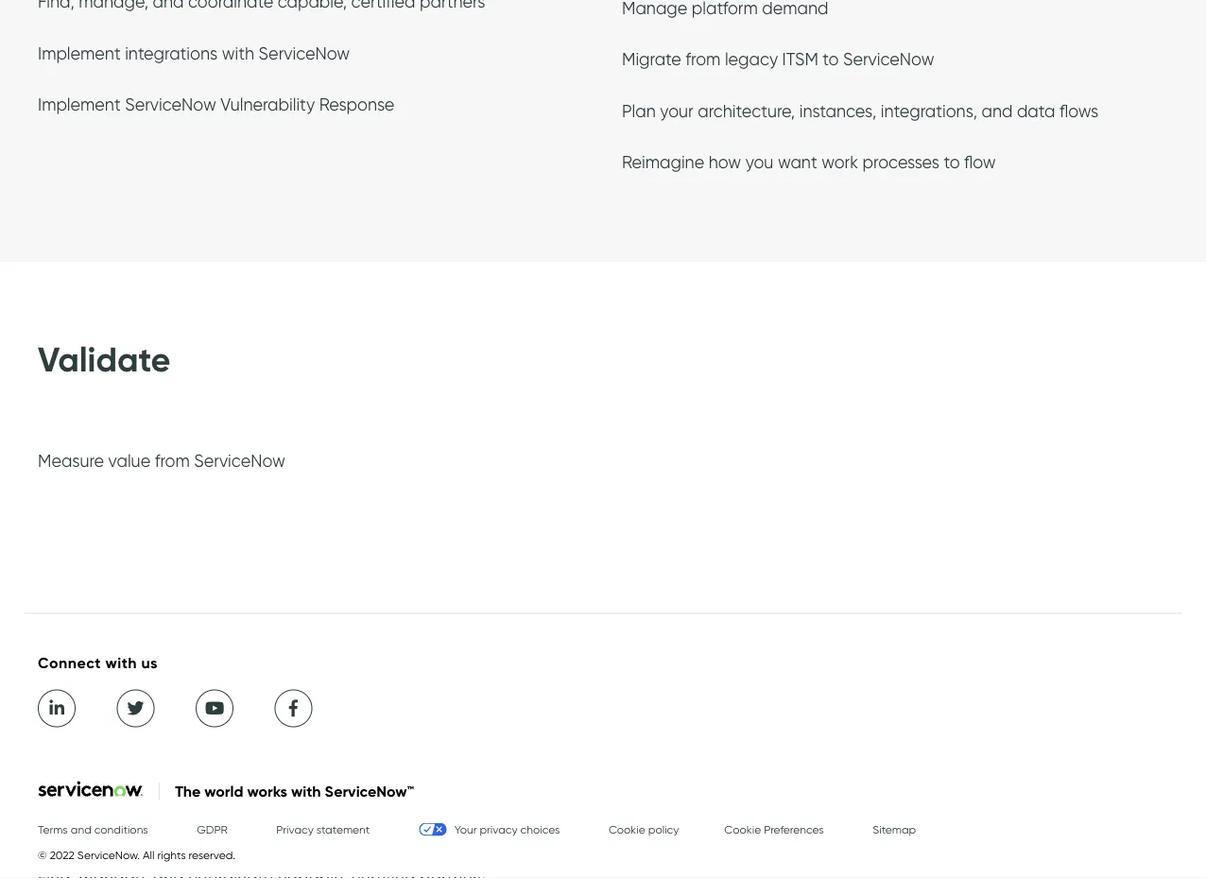 Task type: vqa. For each thing, say whether or not it's contained in the screenshot.
Privacy statement
yes



Task type: locate. For each thing, give the bounding box(es) containing it.
to right itsm
[[823, 49, 839, 70]]

0 vertical spatial and
[[982, 101, 1013, 121]]

measure value from servicenow link
[[38, 450, 285, 476]]

0 horizontal spatial with
[[105, 654, 137, 673]]

plan your architecture, instances, integrations, and data flows
[[622, 101, 1099, 121]]

implement integrations with servicenow link
[[38, 43, 350, 68]]

processes
[[863, 152, 939, 173]]

architecture,
[[698, 101, 795, 121]]

0 horizontal spatial and
[[71, 823, 91, 837]]

1 vertical spatial to
[[944, 152, 960, 173]]

cookie policy
[[609, 823, 679, 837]]

cookie preferences
[[724, 823, 824, 837]]

reimagine how you want work processes to flow
[[622, 152, 996, 173]]

servicenow image
[[38, 781, 144, 797]]

0 horizontal spatial cookie
[[609, 823, 645, 837]]

plan your architecture, instances, integrations, and data flows link
[[622, 101, 1099, 126]]

us
[[141, 654, 158, 673]]

2 vertical spatial with
[[291, 783, 321, 801]]

works
[[247, 783, 287, 801]]

your
[[660, 101, 694, 121]]

plan
[[622, 101, 656, 121]]

with left us
[[105, 654, 137, 673]]

1 implement from the top
[[38, 43, 121, 64]]

and
[[982, 101, 1013, 121], [71, 823, 91, 837]]

you
[[745, 152, 774, 173]]

©
[[38, 848, 47, 862]]

1 vertical spatial implement
[[38, 94, 121, 115]]

legacy
[[725, 49, 778, 70]]

twitter image
[[125, 698, 146, 720]]

how
[[709, 152, 741, 173]]

2 horizontal spatial with
[[291, 783, 321, 801]]

implement for implement integrations with servicenow
[[38, 43, 121, 64]]

reimagine how you want work processes to flow link
[[622, 152, 996, 178]]

implement
[[38, 43, 121, 64], [38, 94, 121, 115]]

flow
[[964, 152, 996, 173]]

your privacy choices
[[454, 823, 560, 837]]

with up implement servicenow vulnerability response
[[222, 43, 254, 64]]

1 horizontal spatial cookie
[[724, 823, 761, 837]]

terms
[[38, 823, 68, 837]]

the
[[175, 783, 201, 801]]

1 vertical spatial with
[[105, 654, 137, 673]]

measure value from servicenow
[[38, 450, 285, 471]]

with
[[222, 43, 254, 64], [105, 654, 137, 673], [291, 783, 321, 801]]

from right value
[[155, 450, 190, 471]]

1 cookie from the left
[[609, 823, 645, 837]]

want
[[778, 152, 817, 173]]

cookie
[[609, 823, 645, 837], [724, 823, 761, 837]]

to inside the reimagine how you want work processes to flow link
[[944, 152, 960, 173]]

privacy
[[480, 823, 518, 837]]

measure
[[38, 450, 104, 471]]

connect
[[38, 654, 101, 673]]

2 implement from the top
[[38, 94, 121, 115]]

1 vertical spatial from
[[155, 450, 190, 471]]

1 horizontal spatial from
[[686, 49, 721, 70]]

© 2022 servicenow. all rights reserved.
[[38, 848, 235, 862]]

connect with us
[[38, 654, 158, 673]]

2022
[[50, 848, 75, 862]]

migrate from legacy itsm to servicenow
[[622, 49, 934, 70]]

1 horizontal spatial to
[[944, 152, 960, 173]]

value
[[108, 450, 150, 471]]

world
[[204, 783, 243, 801]]

1 horizontal spatial with
[[222, 43, 254, 64]]

statement
[[316, 823, 370, 837]]

and left data
[[982, 101, 1013, 121]]

integrations,
[[881, 101, 977, 121]]

cookie left policy
[[609, 823, 645, 837]]

implement servicenow vulnerability response link
[[38, 94, 394, 120]]

0 vertical spatial implement
[[38, 43, 121, 64]]

servicenow
[[259, 43, 350, 64], [843, 49, 934, 70], [125, 94, 216, 115], [194, 450, 285, 471]]

0 vertical spatial to
[[823, 49, 839, 70]]

linkedin image
[[46, 698, 67, 720]]

policy
[[648, 823, 679, 837]]

from left legacy at the top of the page
[[686, 49, 721, 70]]

to left flow on the right of page
[[944, 152, 960, 173]]

2 cookie from the left
[[724, 823, 761, 837]]

work
[[821, 152, 858, 173]]

from
[[686, 49, 721, 70], [155, 450, 190, 471]]

cookie left preferences
[[724, 823, 761, 837]]

1 horizontal spatial and
[[982, 101, 1013, 121]]

with right the works
[[291, 783, 321, 801]]

to
[[823, 49, 839, 70], [944, 152, 960, 173]]

all
[[143, 848, 154, 862]]

and right terms
[[71, 823, 91, 837]]

0 horizontal spatial to
[[823, 49, 839, 70]]

instances,
[[799, 101, 876, 121]]

1 vertical spatial and
[[71, 823, 91, 837]]



Task type: describe. For each thing, give the bounding box(es) containing it.
gdpr link
[[197, 823, 228, 837]]

itsm
[[782, 49, 818, 70]]

to inside migrate from legacy itsm to servicenow link
[[823, 49, 839, 70]]

cookie preferences link
[[724, 823, 824, 837]]

reimagine
[[622, 152, 704, 173]]

cookie for cookie preferences
[[724, 823, 761, 837]]

servicenow.
[[77, 848, 140, 862]]

cookie policy link
[[609, 823, 679, 837]]

terms and conditions link
[[38, 823, 148, 837]]

sitemap
[[873, 823, 916, 837]]

privacy statement link
[[276, 823, 370, 837]]

conditions
[[94, 823, 148, 837]]

privacy statement
[[276, 823, 370, 837]]

validate
[[38, 339, 171, 381]]

flows
[[1059, 101, 1099, 121]]

migrate from legacy itsm to servicenow link
[[622, 49, 934, 75]]

servicenow™
[[325, 783, 414, 801]]

privacy
[[276, 823, 314, 837]]

your
[[454, 823, 477, 837]]

0 vertical spatial from
[[686, 49, 721, 70]]

reserved.
[[189, 848, 235, 862]]

0 horizontal spatial from
[[155, 450, 190, 471]]

implement integrations with servicenow
[[38, 43, 350, 64]]

and inside "link"
[[982, 101, 1013, 121]]

your privacy choices link
[[418, 823, 560, 837]]

sitemap link
[[873, 823, 916, 837]]

implement for implement servicenow vulnerability response
[[38, 94, 121, 115]]

terms and conditions
[[38, 823, 148, 837]]

facebook image
[[283, 698, 304, 720]]

gdpr
[[197, 823, 228, 837]]

youtube image
[[204, 698, 225, 720]]

vulnerability
[[220, 94, 315, 115]]

rights
[[157, 848, 186, 862]]

migrate
[[622, 49, 681, 70]]

choices
[[520, 823, 560, 837]]

implement servicenow vulnerability response
[[38, 94, 394, 115]]

data
[[1017, 101, 1055, 121]]

0 vertical spatial with
[[222, 43, 254, 64]]

cookie for cookie policy
[[609, 823, 645, 837]]

integrations
[[125, 43, 218, 64]]

the world works with servicenow™
[[175, 783, 414, 801]]

response
[[319, 94, 394, 115]]

preferences
[[764, 823, 824, 837]]



